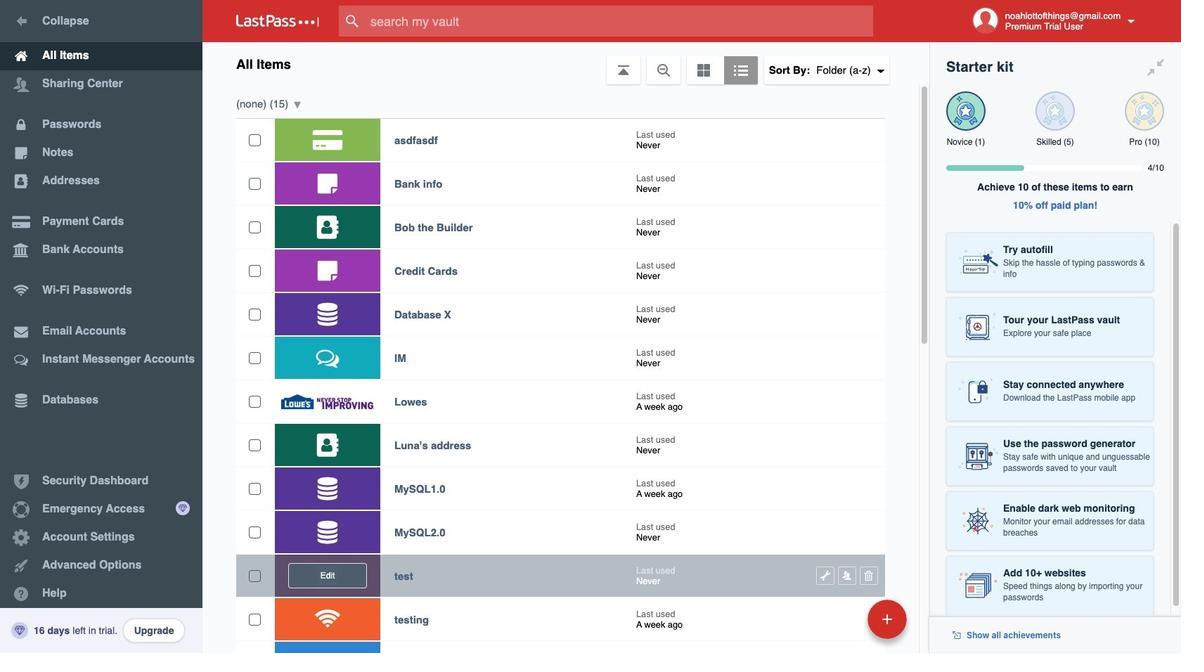 Task type: locate. For each thing, give the bounding box(es) containing it.
Search search field
[[339, 6, 901, 37]]

new item navigation
[[771, 596, 916, 653]]



Task type: describe. For each thing, give the bounding box(es) containing it.
new item element
[[771, 599, 912, 639]]

search my vault text field
[[339, 6, 901, 37]]

vault options navigation
[[203, 42, 930, 84]]

lastpass image
[[236, 15, 319, 27]]

main navigation navigation
[[0, 0, 203, 653]]



